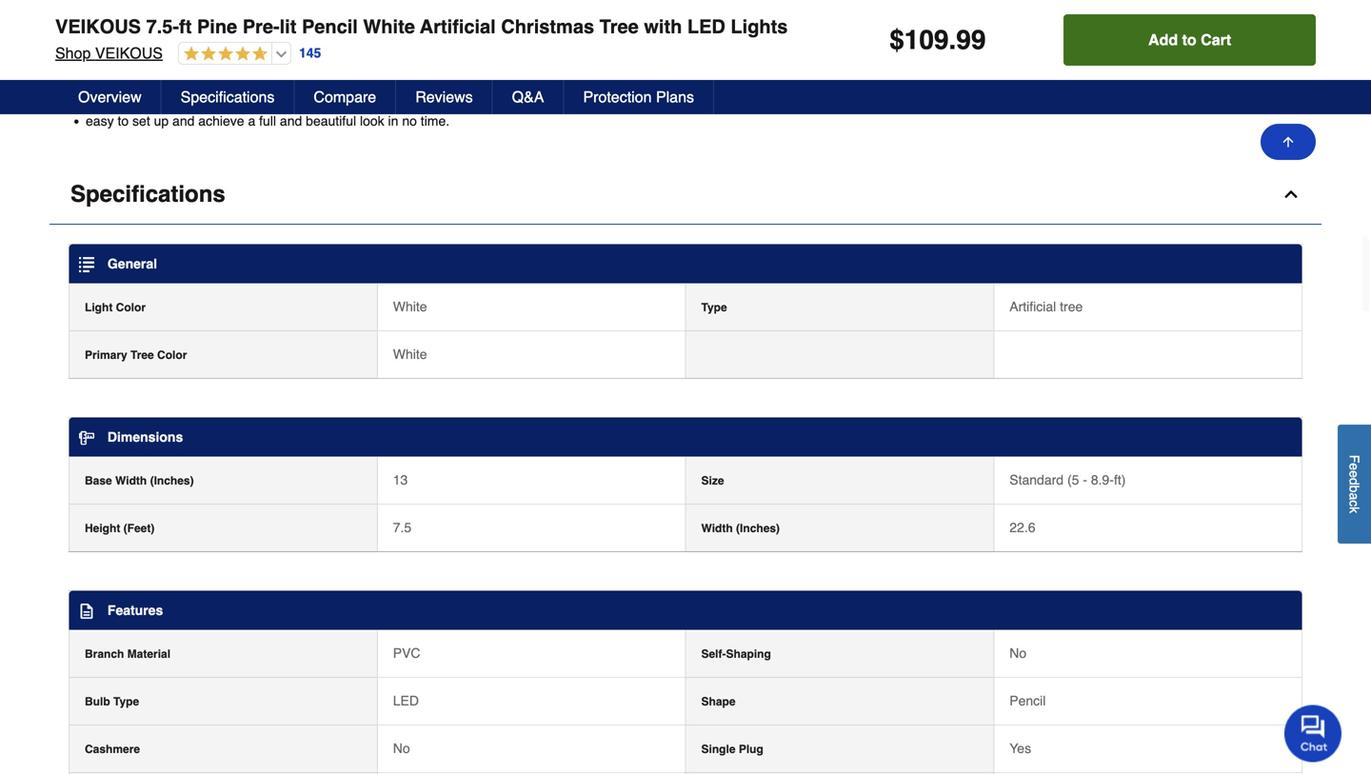 Task type: locate. For each thing, give the bounding box(es) containing it.
0 vertical spatial easy
[[232, 39, 261, 54]]

size
[[701, 474, 724, 488]]

non-
[[422, 20, 449, 35]]

0 vertical spatial artificial
[[420, 16, 496, 38]]

1 horizontal spatial color
[[426, 57, 455, 72]]

easy down pre-
[[232, 39, 261, 54]]

christmas down the 'design,'
[[188, 57, 248, 72]]

veikous down of
[[95, 44, 163, 62]]

0 vertical spatial (inches)
[[150, 474, 194, 488]]

1 horizontal spatial no
[[1010, 646, 1027, 661]]

add
[[1148, 31, 1178, 49]]

2 vertical spatial white
[[393, 347, 427, 362]]

white
[[363, 16, 415, 38], [393, 299, 427, 314], [393, 347, 427, 362]]

2 horizontal spatial with
[[644, 16, 682, 38]]

color up reviews
[[426, 57, 455, 72]]

width right the 'base'
[[115, 474, 147, 488]]

a left the full
[[248, 113, 255, 128]]

light
[[85, 301, 113, 314]]

$
[[890, 25, 904, 55]]

with up "plans"
[[644, 16, 682, 38]]

0 horizontal spatial look
[[360, 113, 384, 128]]

1 vertical spatial in
[[151, 76, 161, 91]]

pvc
[[209, 20, 237, 35], [393, 646, 420, 661]]

and down please
[[172, 113, 195, 128]]

warm
[[355, 57, 387, 72], [165, 76, 198, 91]]

width (inches)
[[701, 522, 780, 535]]

pencil up yes
[[1010, 693, 1046, 708]]

a
[[248, 113, 255, 128], [1347, 493, 1362, 500]]

ft)
[[1114, 472, 1126, 488]]

2 horizontal spatial white
[[391, 57, 422, 72]]

set down please
[[132, 113, 150, 128]]

1 vertical spatial warm
[[165, 76, 198, 91]]

pencil down sectioned
[[149, 57, 184, 72]]

1 horizontal spatial width
[[701, 522, 733, 535]]

look down this
[[360, 113, 384, 128]]

color right primary
[[157, 348, 187, 362]]

with
[[644, 16, 682, 38], [278, 57, 302, 72], [522, 95, 546, 110]]

up down lasting,
[[381, 39, 395, 54]]

shop
[[55, 44, 91, 62]]

e up d at the bottom right
[[1347, 463, 1362, 470]]

width down size
[[701, 522, 733, 535]]

0 horizontal spatial pencil
[[302, 16, 358, 38]]

lights
[[306, 57, 337, 72], [116, 76, 147, 91]]

single
[[701, 743, 736, 756]]

set
[[359, 39, 377, 54], [132, 113, 150, 128]]

up down please
[[154, 113, 169, 128]]

to down the attention: on the top left
[[118, 113, 129, 128]]

features
[[108, 603, 163, 618]]

1 vertical spatial tree
[[495, 95, 518, 110]]

1 horizontal spatial pencil
[[393, 95, 428, 110]]

1 vertical spatial white
[[393, 299, 427, 314]]

no
[[1010, 646, 1027, 661], [393, 741, 410, 756]]

lights down you
[[306, 57, 337, 72]]

attention:
[[86, 95, 142, 110]]

0 vertical spatial tree
[[600, 16, 639, 38]]

shop veikous
[[55, 44, 163, 62]]

specifications up achieve on the left top of the page
[[181, 88, 275, 106]]

1 vertical spatial up
[[154, 113, 169, 128]]

of
[[123, 20, 134, 35]]

0 horizontal spatial and
[[172, 113, 195, 128]]

which
[[295, 20, 329, 35]]

branches
[[232, 95, 287, 110]]

1 horizontal spatial tree
[[495, 95, 518, 110]]

d
[[1347, 478, 1362, 485]]

1 vertical spatial christmas
[[188, 57, 248, 72]]

1 vertical spatial (inches)
[[736, 522, 780, 535]]

white
[[115, 57, 146, 72], [391, 57, 422, 72], [201, 76, 232, 91]]

pencil
[[149, 57, 184, 72], [393, 95, 428, 110]]

in down you
[[341, 57, 351, 72]]

look
[[650, 95, 674, 110], [360, 113, 384, 128]]

0 vertical spatial specifications button
[[162, 80, 295, 114]]

tree
[[252, 57, 275, 72], [495, 95, 518, 110], [1060, 299, 1083, 314]]

and
[[480, 20, 502, 35], [172, 113, 195, 128], [280, 113, 302, 128]]

1 vertical spatial with
[[278, 57, 302, 72]]

to right you
[[344, 39, 355, 54]]

0 vertical spatial lights
[[306, 57, 337, 72]]

2 horizontal spatial tree
[[1060, 299, 1083, 314]]

145
[[299, 45, 321, 61]]

0 horizontal spatial tree
[[130, 348, 154, 362]]

tree right allergic
[[600, 16, 639, 38]]

1 horizontal spatial type
[[701, 301, 727, 314]]

1 vertical spatial led
[[393, 693, 419, 708]]

dimensions
[[108, 429, 183, 445]]

set down the long-
[[359, 39, 377, 54]]

lasting,
[[376, 20, 418, 35]]

tree right primary
[[130, 348, 154, 362]]

chevron up image
[[1282, 185, 1301, 204]]

e
[[1347, 463, 1362, 470], [1347, 470, 1362, 478]]

list view image
[[79, 257, 94, 273]]

type
[[701, 301, 727, 314], [113, 695, 139, 708]]

warm up this
[[355, 57, 387, 72]]

0 horizontal spatial color
[[236, 76, 265, 91]]

color
[[426, 57, 455, 72], [236, 76, 265, 91]]

white down lasting,
[[391, 57, 422, 72]]

color up the branches
[[236, 76, 265, 91]]

general
[[108, 256, 157, 271]]

artificial tree
[[1010, 299, 1083, 314]]

1 horizontal spatial led
[[687, 16, 726, 38]]

pencil up no
[[393, 95, 428, 110]]

0 horizontal spatial with
[[278, 57, 302, 72]]

b
[[1347, 485, 1362, 493]]

1 horizontal spatial look
[[650, 95, 674, 110]]

three-
[[86, 39, 125, 54]]

0 horizontal spatial warm
[[165, 76, 198, 91]]

christmas
[[501, 16, 594, 38], [188, 57, 248, 72], [432, 95, 492, 110]]

0 horizontal spatial a
[[248, 113, 255, 128]]

0 vertical spatial pencil
[[302, 16, 358, 38]]

c
[[1347, 500, 1362, 507]]

0 horizontal spatial (inches)
[[150, 474, 194, 488]]

specifications button
[[162, 80, 295, 114], [50, 165, 1322, 225]]

1 vertical spatial color
[[157, 348, 187, 362]]

look right 'realistic'
[[650, 95, 674, 110]]

in up please
[[151, 76, 161, 91]]

0 vertical spatial in
[[341, 57, 351, 72]]

overview button
[[59, 80, 162, 114]]

0 vertical spatial color
[[426, 57, 455, 72]]

0 horizontal spatial white
[[115, 57, 146, 72]]

with left "the"
[[522, 95, 546, 110]]

to inside add to cart button
[[1182, 31, 1197, 49]]

and left anti- at the left of page
[[480, 20, 502, 35]]

0 vertical spatial color
[[116, 301, 146, 314]]

0 horizontal spatial color
[[116, 301, 146, 314]]

a inside made of high-quality pvc material, which is long-lasting, non-toxic and anti-allergic three-sectioned design, easy piece for you to set up this white pencil christmas tree with lights in warm white color with lights in warm white color attention: please fluffing branches fully to make this pencil christmas tree with the best realistic look easy to set up and achieve a full and beautiful look in no time.
[[248, 113, 255, 128]]

quality
[[167, 20, 206, 35]]

compare
[[314, 88, 376, 106]]

color
[[116, 301, 146, 314], [157, 348, 187, 362]]

light color
[[85, 301, 146, 314]]

1 vertical spatial tree
[[130, 348, 154, 362]]

self-shaping
[[701, 647, 771, 661]]

specifications up general
[[70, 181, 225, 207]]

1 horizontal spatial a
[[1347, 493, 1362, 500]]

1 vertical spatial a
[[1347, 493, 1362, 500]]

width
[[115, 474, 147, 488], [701, 522, 733, 535]]

christmas up time.
[[432, 95, 492, 110]]

branch
[[85, 647, 124, 661]]

protection
[[583, 88, 652, 106]]

pre-
[[243, 16, 280, 38]]

color right light
[[116, 301, 146, 314]]

1 horizontal spatial tree
[[600, 16, 639, 38]]

led
[[687, 16, 726, 38], [393, 693, 419, 708]]

1 vertical spatial artificial
[[1010, 299, 1056, 314]]

0 horizontal spatial christmas
[[188, 57, 248, 72]]

to right add
[[1182, 31, 1197, 49]]

e up b
[[1347, 470, 1362, 478]]

bulb
[[85, 695, 110, 708]]

-
[[1083, 472, 1087, 488]]

0 horizontal spatial pvc
[[209, 20, 237, 35]]

in left no
[[388, 113, 398, 128]]

christmas up q&a
[[501, 16, 594, 38]]

a up k
[[1347, 493, 1362, 500]]

0 vertical spatial christmas
[[501, 16, 594, 38]]

2 vertical spatial with
[[522, 95, 546, 110]]

base width (inches)
[[85, 474, 194, 488]]

and down the fully
[[280, 113, 302, 128]]

easy
[[232, 39, 261, 54], [86, 113, 114, 128]]

a inside button
[[1347, 493, 1362, 500]]

notes image
[[79, 604, 94, 619]]

veikous up three-
[[55, 16, 141, 38]]

0 vertical spatial set
[[359, 39, 377, 54]]

dimensions image
[[79, 431, 94, 446]]

1 e from the top
[[1347, 463, 1362, 470]]

warm up please
[[165, 76, 198, 91]]

2 horizontal spatial and
[[480, 20, 502, 35]]

in
[[341, 57, 351, 72], [151, 76, 161, 91], [388, 113, 398, 128]]

1 horizontal spatial up
[[381, 39, 395, 54]]

add to cart
[[1148, 31, 1231, 49]]

easy down the attention: on the top left
[[86, 113, 114, 128]]

0 vertical spatial up
[[381, 39, 395, 54]]

white up 'fluffing'
[[201, 76, 232, 91]]

shaping
[[726, 647, 771, 661]]

0 horizontal spatial up
[[154, 113, 169, 128]]

1 horizontal spatial in
[[341, 57, 351, 72]]

pencil up you
[[302, 16, 358, 38]]

0 vertical spatial no
[[1010, 646, 1027, 661]]

0 horizontal spatial width
[[115, 474, 147, 488]]

compare button
[[295, 80, 396, 114]]

2 vertical spatial in
[[388, 113, 398, 128]]

plans
[[656, 88, 694, 106]]

1 vertical spatial no
[[393, 741, 410, 756]]

reviews button
[[396, 80, 493, 114]]

to up the beautiful
[[318, 95, 329, 110]]

1 vertical spatial look
[[360, 113, 384, 128]]

2 horizontal spatial christmas
[[501, 16, 594, 38]]

0 vertical spatial width
[[115, 474, 147, 488]]

lights up the attention: on the top left
[[116, 76, 147, 91]]

1 vertical spatial pvc
[[393, 646, 420, 661]]

0 horizontal spatial easy
[[86, 113, 114, 128]]

you
[[319, 39, 341, 54]]

7.5-
[[146, 16, 179, 38]]

white down sectioned
[[115, 57, 146, 72]]

(inches)
[[150, 474, 194, 488], [736, 522, 780, 535]]

full
[[259, 113, 276, 128]]

with down piece
[[278, 57, 302, 72]]

veikous 7.5-ft pine pre-lit pencil white artificial christmas tree with led lights
[[55, 16, 788, 38]]

0 horizontal spatial lights
[[116, 76, 147, 91]]



Task type: describe. For each thing, give the bounding box(es) containing it.
with
[[86, 76, 112, 91]]

allergic
[[532, 20, 574, 35]]

$ 109 . 99
[[890, 25, 986, 55]]

0 vertical spatial with
[[644, 16, 682, 38]]

0 horizontal spatial tree
[[252, 57, 275, 72]]

1 horizontal spatial color
[[157, 348, 187, 362]]

1 horizontal spatial easy
[[232, 39, 261, 54]]

design,
[[186, 39, 229, 54]]

this
[[369, 95, 390, 110]]

long-
[[347, 20, 376, 35]]

primary tree color
[[85, 348, 187, 362]]

branch material
[[85, 647, 170, 661]]

1 horizontal spatial with
[[522, 95, 546, 110]]

single plug
[[701, 743, 764, 756]]

1 vertical spatial color
[[236, 76, 265, 91]]

0 horizontal spatial no
[[393, 741, 410, 756]]

13
[[393, 472, 408, 488]]

0 vertical spatial specifications
[[181, 88, 275, 106]]

arrow up image
[[1281, 134, 1296, 150]]

pvc inside made of high-quality pvc material, which is long-lasting, non-toxic and anti-allergic three-sectioned design, easy piece for you to set up this white pencil christmas tree with lights in warm white color with lights in warm white color attention: please fluffing branches fully to make this pencil christmas tree with the best realistic look easy to set up and achieve a full and beautiful look in no time.
[[209, 20, 237, 35]]

1 horizontal spatial white
[[201, 76, 232, 91]]

shape
[[701, 695, 736, 708]]

chat invite button image
[[1285, 704, 1343, 762]]

overview
[[78, 88, 142, 106]]

k
[[1347, 507, 1362, 513]]

0 horizontal spatial led
[[393, 693, 419, 708]]

this
[[86, 57, 111, 72]]

height (feet)
[[85, 522, 155, 535]]

time.
[[421, 113, 450, 128]]

sectioned
[[125, 39, 182, 54]]

f
[[1347, 455, 1362, 463]]

1 horizontal spatial pvc
[[393, 646, 420, 661]]

fully
[[290, 95, 314, 110]]

pine
[[197, 16, 237, 38]]

0 vertical spatial led
[[687, 16, 726, 38]]

0 horizontal spatial type
[[113, 695, 139, 708]]

lights
[[731, 16, 788, 38]]

toxic
[[449, 20, 476, 35]]

cart
[[1201, 31, 1231, 49]]

beautiful
[[306, 113, 356, 128]]

0 vertical spatial warm
[[355, 57, 387, 72]]

2 e from the top
[[1347, 470, 1362, 478]]

standard (5 - 8.9-ft)
[[1010, 472, 1126, 488]]

7.5
[[393, 520, 412, 535]]

q&a
[[512, 88, 544, 106]]

no
[[402, 113, 417, 128]]

lit
[[280, 16, 297, 38]]

0 horizontal spatial set
[[132, 113, 150, 128]]

height
[[85, 522, 120, 535]]

8.9-
[[1091, 472, 1114, 488]]

(5
[[1067, 472, 1079, 488]]

yes
[[1010, 741, 1031, 756]]

is
[[333, 20, 343, 35]]

base
[[85, 474, 112, 488]]

0 horizontal spatial in
[[151, 76, 161, 91]]

white for primary tree color
[[393, 347, 427, 362]]

0 vertical spatial pencil
[[149, 57, 184, 72]]

1 vertical spatial specifications button
[[50, 165, 1322, 225]]

standard
[[1010, 472, 1064, 488]]

material,
[[241, 20, 292, 35]]

0 vertical spatial veikous
[[55, 16, 141, 38]]

realistic
[[601, 95, 646, 110]]

1 horizontal spatial and
[[280, 113, 302, 128]]

2 vertical spatial christmas
[[432, 95, 492, 110]]

109
[[904, 25, 949, 55]]

f e e d b a c k button
[[1338, 425, 1371, 544]]

1 horizontal spatial pencil
[[1010, 693, 1046, 708]]

primary
[[85, 348, 127, 362]]

fluffing
[[189, 95, 228, 110]]

bulb type
[[85, 695, 139, 708]]

the
[[550, 95, 568, 110]]

1 horizontal spatial artificial
[[1010, 299, 1056, 314]]

4.7 stars image
[[179, 46, 268, 63]]

plug
[[739, 743, 764, 756]]

make
[[332, 95, 365, 110]]

high-
[[138, 20, 167, 35]]

0 vertical spatial type
[[701, 301, 727, 314]]

22.6
[[1010, 520, 1036, 535]]

1 vertical spatial width
[[701, 522, 733, 535]]

piece
[[264, 39, 296, 54]]

0 horizontal spatial artificial
[[420, 16, 496, 38]]

1 horizontal spatial set
[[359, 39, 377, 54]]

reviews
[[415, 88, 473, 106]]

self-
[[701, 647, 726, 661]]

1 horizontal spatial lights
[[306, 57, 337, 72]]

made
[[86, 20, 119, 35]]

made of high-quality pvc material, which is long-lasting, non-toxic and anti-allergic three-sectioned design, easy piece for you to set up this white pencil christmas tree with lights in warm white color with lights in warm white color attention: please fluffing branches fully to make this pencil christmas tree with the best realistic look easy to set up and achieve a full and beautiful look in no time.
[[86, 20, 674, 128]]

1 vertical spatial lights
[[116, 76, 147, 91]]

1 vertical spatial specifications
[[70, 181, 225, 207]]

achieve
[[198, 113, 244, 128]]

0 vertical spatial white
[[363, 16, 415, 38]]

protection plans
[[583, 88, 694, 106]]

(feet)
[[123, 522, 155, 535]]

f e e d b a c k
[[1347, 455, 1362, 513]]

1 vertical spatial veikous
[[95, 44, 163, 62]]

for
[[300, 39, 315, 54]]

1 horizontal spatial (inches)
[[736, 522, 780, 535]]

2 vertical spatial tree
[[1060, 299, 1083, 314]]

2 horizontal spatial in
[[388, 113, 398, 128]]

please
[[146, 95, 185, 110]]

99
[[956, 25, 986, 55]]

protection plans button
[[564, 80, 714, 114]]

best
[[572, 95, 597, 110]]

cashmere
[[85, 743, 140, 756]]

0 vertical spatial look
[[650, 95, 674, 110]]

.
[[949, 25, 956, 55]]

material
[[127, 647, 170, 661]]

ft
[[179, 16, 192, 38]]

1 vertical spatial easy
[[86, 113, 114, 128]]

add to cart button
[[1064, 14, 1316, 66]]

white for light color
[[393, 299, 427, 314]]



Task type: vqa. For each thing, say whether or not it's contained in the screenshot.


